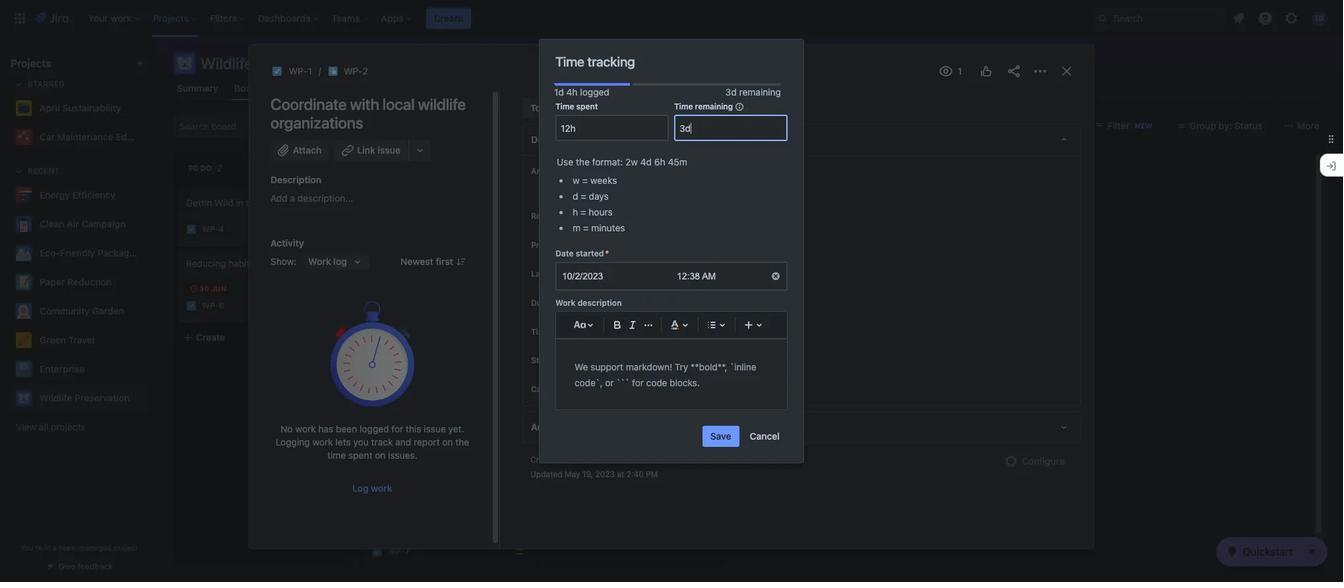 Task type: locate. For each thing, give the bounding box(es) containing it.
0 horizontal spatial tracking
[[552, 327, 584, 337]]

2023 right 19,
[[596, 470, 615, 480]]

0 horizontal spatial wp-2 link
[[344, 63, 368, 79]]

0 horizontal spatial may
[[565, 470, 580, 480]]

reduction
[[67, 277, 112, 288]]

organizations inside dialog
[[271, 114, 363, 132]]

1 vertical spatial coordinate with local wildlife organizations
[[372, 369, 554, 380]]

gettin
[[186, 197, 212, 209]]

wp-5
[[388, 487, 410, 497]]

logged inside time tracking "dialog"
[[580, 86, 610, 98]]

1 horizontal spatial progress
[[463, 346, 504, 355]]

wp-6 link
[[202, 301, 224, 312]]

1 vertical spatial wp-2 link
[[388, 387, 410, 399]]

1 wild from the left
[[215, 197, 233, 209]]

0 vertical spatial preservation
[[256, 54, 345, 73]]

25, inside created april 25, 2023 at 4:03 pm updated may 19, 2023 at 2:40 pm
[[582, 456, 594, 466]]

3
[[430, 162, 436, 174], [405, 346, 410, 356]]

local up "wp-3" at the left of page
[[401, 326, 421, 337]]

2
[[363, 65, 368, 77], [217, 162, 222, 174], [405, 388, 410, 398]]

wp- for wp-7 link
[[388, 547, 405, 557]]

eco-
[[40, 248, 60, 259]]

work for no
[[295, 424, 316, 435]]

work
[[556, 299, 576, 308]]

0 vertical spatial the
[[576, 157, 590, 168]]

coordinate with local wildlife organizations down in progress at the left bottom of the page
[[372, 369, 554, 380]]

0 horizontal spatial 1
[[308, 65, 312, 77]]

garden
[[92, 306, 124, 317]]

45m
[[668, 157, 688, 168]]

on down exhibit
[[443, 437, 453, 448]]

0 horizontal spatial april
[[40, 102, 60, 114]]

0 vertical spatial time tracking
[[556, 54, 635, 69]]

2 pm from the top
[[646, 470, 658, 480]]

2 wild from the left
[[262, 197, 281, 209]]

task image right log
[[372, 486, 383, 497]]

created
[[531, 456, 560, 466]]

wp-1
[[289, 65, 312, 77], [388, 267, 409, 277]]

for
[[392, 424, 404, 435]]

do for to do 2
[[200, 164, 212, 172]]

2 right sub task image
[[405, 388, 410, 398]]

time down 1d
[[556, 102, 575, 112]]

1 horizontal spatial tracking
[[588, 54, 635, 69]]

no time logged
[[644, 329, 709, 340]]

tracking inside coordinate with local wildlife organizations dialog
[[552, 327, 584, 337]]

in right the you're
[[44, 544, 51, 552]]

at left 2:40
[[617, 470, 625, 480]]

1 horizontal spatial time
[[658, 329, 677, 340]]

1 vertical spatial issue
[[424, 424, 446, 435]]

0 horizontal spatial no
[[281, 424, 293, 435]]

check image
[[1225, 545, 1241, 560]]

medium image
[[515, 547, 525, 558]]

5
[[405, 487, 410, 497]]

activity
[[271, 238, 304, 249]]

wp-2 right sub task image
[[388, 388, 410, 398]]

1 horizontal spatial wildlife
[[201, 54, 253, 73]]

= right 'w'
[[582, 175, 588, 186]]

30 jun
[[199, 284, 227, 293]]

no inside no work has been logged for this issue yet. logging work lets you track and report on the time spent on issues.
[[281, 424, 293, 435]]

1 horizontal spatial organizations
[[497, 369, 554, 380]]

progress for in progress 3
[[384, 164, 425, 172]]

1 horizontal spatial on
[[443, 437, 453, 448]]

remaining down 3d
[[695, 102, 733, 112]]

1 vertical spatial to
[[481, 388, 491, 397]]

a inside coordinate with local wildlife organizations dialog
[[290, 193, 295, 204]]

time tracking inside "dialog"
[[556, 54, 635, 69]]

1 inside coordinate with local wildlife organizations dialog
[[308, 65, 312, 77]]

time inside coordinate with local wildlife organizations dialog
[[531, 327, 550, 337]]

time up 45m
[[675, 102, 693, 112]]

= right m
[[583, 223, 589, 234]]

coordinate down calendar
[[271, 95, 347, 114]]

the left add
[[246, 197, 260, 209]]

issue up the report
[[424, 424, 446, 435]]

pm right 4:03
[[647, 456, 659, 466]]

time
[[556, 54, 585, 69], [556, 102, 575, 112], [675, 102, 693, 112], [531, 327, 550, 337]]

coordinate with local wildlife organizations down timeline
[[271, 95, 466, 132]]

0 horizontal spatial 3
[[405, 346, 410, 356]]

wildlife preservation up list
[[201, 54, 345, 73]]

1 vertical spatial logged
[[679, 329, 709, 340]]

logged for no time logged
[[679, 329, 709, 340]]

automation element
[[523, 412, 1081, 444]]

paper reduction link
[[11, 269, 143, 296]]

1 horizontal spatial wild
[[262, 197, 281, 209]]

1 vertical spatial 25,
[[582, 456, 594, 466]]

tracking inside "dialog"
[[588, 54, 635, 69]]

sustainability
[[62, 102, 121, 114]]

1 horizontal spatial issue
[[424, 424, 446, 435]]

Search field
[[1093, 8, 1225, 29]]

2 vertical spatial 2
[[405, 388, 410, 398]]

1 none from the top
[[644, 355, 666, 367]]

1 vertical spatial 3
[[405, 346, 410, 356]]

1 left 'first'
[[405, 267, 409, 277]]

work inside button
[[371, 483, 393, 494]]

add people image
[[374, 118, 389, 134]]

0 vertical spatial coordinate
[[271, 95, 347, 114]]

0 vertical spatial progress
[[384, 164, 425, 172]]

first
[[436, 256, 453, 267]]

do inside to do 2
[[200, 164, 212, 172]]

time tracking up start date
[[531, 327, 584, 337]]

date for none
[[552, 356, 569, 366]]

logged right '4h'
[[580, 86, 610, 98]]

logged up track
[[360, 424, 389, 435]]

1 vertical spatial on
[[375, 450, 386, 461]]

enterprise link
[[11, 356, 143, 383]]

1 vertical spatial in
[[454, 346, 461, 355]]

1 vertical spatial wp-2
[[388, 388, 410, 398]]

the right use on the top of the page
[[576, 157, 590, 168]]

to up gettin
[[188, 164, 199, 172]]

1 horizontal spatial a
[[290, 193, 295, 204]]

updated
[[531, 470, 563, 480]]

no up logging
[[281, 424, 293, 435]]

1 horizontal spatial wp-1 link
[[388, 266, 409, 278]]

coordinate with local wildlife organizations dialog
[[249, 45, 1094, 552]]

newest first
[[401, 256, 453, 267]]

task image left wp-7 link
[[372, 547, 383, 558]]

collapse recent projects image
[[11, 164, 26, 180]]

1 up calendar
[[308, 65, 312, 77]]

0 vertical spatial date
[[548, 298, 566, 308]]

1 vertical spatial create
[[196, 332, 225, 343]]

tab list
[[166, 77, 1336, 100]]

wp- for top the wp-2 link
[[344, 65, 363, 77]]

wp-
[[289, 65, 308, 77], [344, 65, 363, 77], [202, 225, 219, 235], [388, 267, 405, 277], [202, 301, 219, 311], [388, 346, 405, 356], [388, 388, 405, 398], [388, 487, 405, 497], [388, 547, 405, 557]]

remaining
[[740, 86, 781, 98], [695, 102, 733, 112]]

wp-7
[[388, 547, 410, 557]]

1 horizontal spatial cara nguyen image
[[511, 385, 527, 401]]

no for time
[[644, 329, 656, 340]]

progress
[[384, 164, 425, 172], [463, 346, 504, 355]]

2 vertical spatial logged
[[360, 424, 389, 435]]

wp-1 left 'first'
[[388, 267, 409, 277]]

0 vertical spatial april
[[40, 102, 60, 114]]

1 vertical spatial time
[[328, 450, 346, 461]]

link issue button
[[335, 140, 410, 161]]

progress for in progress
[[463, 346, 504, 355]]

list
[[276, 83, 292, 94]]

0 vertical spatial 3
[[430, 162, 436, 174]]

green travel link
[[11, 327, 143, 354]]

wp- for wp-5 link
[[388, 487, 405, 497]]

1 vertical spatial a
[[393, 326, 398, 337]]

task image for wp-7
[[372, 547, 383, 558]]

1 horizontal spatial in
[[236, 197, 243, 209]]

2 vertical spatial the
[[456, 437, 469, 448]]

1 vertical spatial spent
[[349, 450, 373, 461]]

more formatting image
[[641, 318, 657, 334]]

wildlife up to do
[[464, 369, 494, 380]]

remaining right 3d
[[740, 86, 781, 98]]

no right italic ⌘i image
[[644, 329, 656, 340]]

0 vertical spatial do
[[200, 164, 212, 172]]

to do 2
[[188, 162, 222, 174]]

air
[[67, 218, 79, 230]]

0 vertical spatial create button
[[426, 8, 471, 29]]

0 vertical spatial wp-1
[[289, 65, 312, 77]]

save button
[[703, 427, 740, 448]]

organizations down start at bottom
[[497, 369, 554, 380]]

0 horizontal spatial organizations
[[271, 114, 363, 132]]

progress down link issue
[[384, 164, 425, 172]]

1 horizontal spatial 25,
[[664, 298, 677, 309]]

payton hansen image left "add people" image
[[345, 116, 366, 137]]

1 horizontal spatial to
[[481, 388, 491, 397]]

the
[[576, 157, 590, 168], [246, 197, 260, 209], [456, 437, 469, 448]]

time up start at bottom
[[531, 327, 550, 337]]

0 vertical spatial organizations
[[271, 114, 363, 132]]

recent
[[28, 166, 60, 176]]

wildlife up the view all projects
[[40, 393, 72, 404]]

tariq douglas image
[[310, 116, 331, 137]]

1 vertical spatial tracking
[[552, 327, 584, 337]]

2 none from the top
[[644, 384, 666, 396]]

1 horizontal spatial payton hansen image
[[511, 264, 527, 280]]

work up logging
[[295, 424, 316, 435]]

10/2/2023
[[562, 271, 603, 282]]

energy efficiency
[[40, 189, 116, 201]]

tab list containing board
[[166, 77, 1336, 100]]

= right h at the left top
[[581, 207, 586, 218]]

wp-1 inside coordinate with local wildlife organizations dialog
[[289, 65, 312, 77]]

wp- for wp-3 link
[[388, 346, 405, 356]]

lets
[[336, 437, 351, 448]]

a right visit
[[393, 326, 398, 337]]

wildlife
[[201, 54, 253, 73], [40, 393, 72, 404]]

local down timeline
[[383, 95, 415, 114]]

coordinate inside coordinate with local wildlife organizations dialog
[[271, 95, 347, 114]]

remaining for 3d remaining
[[740, 86, 781, 98]]

2023 down 12:38
[[680, 298, 702, 309]]

time spent
[[556, 102, 598, 112]]

wild right gettin
[[215, 197, 233, 209]]

progress down the sanctuary
[[463, 346, 504, 355]]

cara nguyen image right to do
[[511, 385, 527, 401]]

jira image
[[34, 10, 68, 26], [34, 10, 68, 26]]

task image left wp-4 link
[[186, 224, 197, 235]]

car maintenance education link
[[11, 124, 159, 150]]

this
[[406, 424, 422, 435]]

wildlife inside coordinate with local wildlife organizations
[[418, 95, 466, 114]]

2 vertical spatial task image
[[372, 547, 383, 558]]

wp-1 link up list
[[289, 63, 312, 79]]

cara nguyen image
[[327, 116, 349, 137], [511, 385, 527, 401]]

paper
[[40, 277, 65, 288]]

community garden link
[[11, 298, 143, 325]]

do down in progress at the left bottom of the page
[[493, 388, 504, 397]]

task image for wp-4
[[186, 224, 197, 235]]

in left add
[[236, 197, 243, 209]]

link
[[357, 145, 376, 156]]

wp-2 link right sub task image
[[388, 387, 410, 399]]

1 vertical spatial date
[[552, 356, 569, 366]]

tracking down work
[[552, 327, 584, 337]]

friendly
[[60, 248, 95, 259]]

projects
[[51, 422, 85, 433]]

1 horizontal spatial create
[[434, 12, 463, 23]]

wildlife preservation down enterprise link
[[40, 393, 130, 404]]

wildlife up board
[[201, 54, 253, 73]]

task image for wp-5
[[372, 486, 383, 497]]

wp-2 up timeline
[[344, 65, 368, 77]]

in down the sanctuary
[[454, 346, 461, 355]]

preservation up view all projects 'link'
[[75, 393, 130, 404]]

paper reduction
[[40, 277, 112, 288]]

tracking up 1d 4h logged
[[588, 54, 635, 69]]

issues
[[501, 83, 529, 94]]

do up gettin
[[200, 164, 212, 172]]

work down has at the bottom left
[[313, 437, 333, 448]]

task image
[[186, 224, 197, 235], [372, 486, 383, 497], [372, 547, 383, 558]]

cara nguyen image down calendar link
[[327, 116, 349, 137]]

=
[[582, 175, 588, 186], [581, 191, 587, 202], [581, 207, 586, 218], [583, 223, 589, 234]]

0 horizontal spatial spent
[[349, 450, 373, 461]]

0 vertical spatial local
[[383, 95, 415, 114]]

4
[[219, 225, 224, 235]]

no work has been logged for this issue yet. logging work lets you track and report on the time spent on issues.
[[276, 424, 469, 461]]

1 at from the top
[[618, 456, 625, 466]]

collapse starred projects image
[[11, 77, 26, 92]]

2 up timeline
[[363, 65, 368, 77]]

payton hansen image right medium icon
[[511, 264, 527, 280]]

time down "lets" in the left bottom of the page
[[328, 450, 346, 461]]

0 horizontal spatial wildlife
[[40, 393, 72, 404]]

with down timeline
[[350, 95, 379, 114]]

italic ⌘i image
[[625, 318, 641, 334]]

0 horizontal spatial payton hansen image
[[345, 116, 366, 137]]

2 horizontal spatial the
[[576, 157, 590, 168]]

25, up no time logged
[[664, 298, 677, 309]]

1 vertical spatial pm
[[646, 470, 658, 480]]

25, up 19,
[[582, 456, 594, 466]]

spent inside time tracking "dialog"
[[577, 102, 598, 112]]

0 horizontal spatial time
[[328, 450, 346, 461]]

wp-1 up list
[[289, 65, 312, 77]]

1 horizontal spatial wildlife preservation
[[201, 54, 345, 73]]

clear image
[[771, 271, 781, 282]]

25,
[[664, 298, 677, 309], [582, 456, 594, 466]]

managed
[[80, 544, 111, 552]]

0 horizontal spatial the
[[246, 197, 260, 209]]

2 vertical spatial a
[[53, 544, 57, 552]]

1 horizontal spatial the
[[456, 437, 469, 448]]

wildlife right timeline link
[[418, 95, 466, 114]]

h
[[573, 207, 578, 218]]

give
[[59, 562, 75, 572]]

a right add
[[290, 193, 295, 204]]

issue right link
[[378, 145, 401, 156]]

coordinate
[[271, 95, 347, 114], [372, 369, 419, 380]]

newest
[[401, 256, 434, 267]]

save
[[711, 431, 732, 442]]

0 horizontal spatial wild
[[215, 197, 233, 209]]

1 vertical spatial 1
[[405, 267, 409, 277]]

primary element
[[8, 0, 1093, 37]]

= right d
[[581, 191, 587, 202]]

1 vertical spatial local
[[401, 326, 421, 337]]

created april 25, 2023 at 4:03 pm updated may 19, 2023 at 2:40 pm
[[531, 456, 659, 480]]

labels
[[531, 269, 556, 279]]

to inside to do 2
[[188, 164, 199, 172]]

may left 19,
[[565, 470, 580, 480]]

efficiency
[[72, 189, 116, 201]]

time right 'more formatting' image
[[658, 329, 677, 340]]

date right start at bottom
[[552, 356, 569, 366]]

green travel
[[40, 335, 95, 346]]

time tracking inside coordinate with local wildlife organizations dialog
[[531, 327, 584, 337]]

0 horizontal spatial 25,
[[582, 456, 594, 466]]

may up 'more formatting' image
[[644, 298, 661, 309]]

1 horizontal spatial may
[[644, 298, 661, 309]]

a left the team-
[[53, 544, 57, 552]]

1 vertical spatial no
[[281, 424, 293, 435]]

Search board text field
[[176, 117, 276, 135]]

organizations
[[271, 114, 363, 132], [497, 369, 554, 380]]

1 horizontal spatial 3
[[430, 162, 436, 174]]

0 horizontal spatial progress
[[384, 164, 425, 172]]

payton hansen image
[[345, 116, 366, 137], [511, 264, 527, 280]]

organizations up attach
[[271, 114, 363, 132]]

2 up gettin wild in the wild
[[217, 162, 222, 174]]

to down in progress at the left bottom of the page
[[481, 388, 491, 397]]

logged down may 25, 2023
[[679, 329, 709, 340]]

0 vertical spatial wildlife
[[418, 95, 466, 114]]

search image
[[1098, 13, 1109, 23]]

quickstart button
[[1217, 538, 1328, 567]]

on down track
[[375, 450, 386, 461]]

create inside primary element
[[434, 12, 463, 23]]

at left 4:03
[[618, 456, 625, 466]]

0 horizontal spatial to
[[188, 164, 199, 172]]

local down in progress at the left bottom of the page
[[442, 369, 462, 380]]

0 vertical spatial time
[[658, 329, 677, 340]]

with
[[350, 95, 379, 114], [422, 369, 440, 380]]

1 vertical spatial task image
[[372, 486, 383, 497]]

logged inside no work has been logged for this issue yet. logging work lets you track and report on the time spent on issues.
[[360, 424, 389, 435]]

in inside in progress 3
[[374, 164, 382, 172]]

2 horizontal spatial logged
[[679, 329, 709, 340]]

the down exhibit
[[456, 437, 469, 448]]

tracking
[[588, 54, 635, 69], [552, 327, 584, 337]]

spent down 1d 4h logged
[[577, 102, 598, 112]]

gettin wild in the wild
[[186, 197, 281, 209]]

0 vertical spatial issue
[[378, 145, 401, 156]]

0 vertical spatial none
[[644, 355, 666, 367]]

date right due
[[548, 298, 566, 308]]

april sustainability
[[40, 102, 121, 114]]

1 vertical spatial do
[[493, 388, 504, 397]]

0 vertical spatial in
[[236, 197, 243, 209]]

no
[[644, 329, 656, 340], [281, 424, 293, 435]]

work right log
[[371, 483, 393, 494]]

coordinate down wp-3 link
[[372, 369, 419, 380]]

0 horizontal spatial wildlife preservation
[[40, 393, 130, 404]]

0 vertical spatial remaining
[[740, 86, 781, 98]]

wild down description
[[262, 197, 281, 209]]

description
[[271, 174, 322, 185]]

time tracking up 1d 4h logged
[[556, 54, 635, 69]]

2023 left 4:03
[[596, 456, 615, 466]]

0 horizontal spatial in
[[374, 164, 382, 172]]

wp-2 link up timeline
[[344, 63, 368, 79]]

0 horizontal spatial create
[[196, 332, 225, 343]]

0 horizontal spatial do
[[200, 164, 212, 172]]

wp-1 link inside coordinate with local wildlife organizations dialog
[[289, 63, 312, 79]]

progress inside in progress 3
[[384, 164, 425, 172]]

wp-1 link left 'first'
[[388, 266, 409, 278]]

2023
[[680, 298, 702, 309], [596, 456, 615, 466], [596, 470, 615, 480]]

april down "starred"
[[40, 102, 60, 114]]

clean air campaign
[[40, 218, 126, 230]]

1 horizontal spatial preservation
[[256, 54, 345, 73]]

april right created
[[563, 456, 580, 466]]

feedback
[[78, 562, 113, 572]]

1 vertical spatial preservation
[[75, 393, 130, 404]]

with down 'visit a local animal sanctuary'
[[422, 369, 440, 380]]

0 vertical spatial tracking
[[588, 54, 635, 69]]

issue
[[378, 145, 401, 156], [424, 424, 446, 435]]

12:38
[[677, 271, 700, 282]]

None field
[[557, 116, 668, 140], [676, 116, 787, 140], [557, 116, 668, 140], [676, 116, 787, 140]]

pm right 2:40
[[646, 470, 658, 480]]

spent down you at the left of page
[[349, 450, 373, 461]]

time
[[658, 329, 677, 340], [328, 450, 346, 461]]



Task type: vqa. For each thing, say whether or not it's contained in the screenshot.
the right Filters
no



Task type: describe. For each thing, give the bounding box(es) containing it.
0 vertical spatial may
[[644, 298, 661, 309]]

remaining for time remaining
[[695, 102, 733, 112]]

date for may 25, 2023
[[548, 298, 566, 308]]

the inside time tracking "dialog"
[[576, 157, 590, 168]]

medium image
[[496, 267, 507, 277]]

local inside coordinate with local wildlife organizations
[[383, 95, 415, 114]]

wp-4
[[202, 225, 224, 235]]

reducing
[[186, 258, 226, 269]]

use
[[557, 157, 574, 168]]

6h
[[655, 157, 666, 168]]

clean
[[40, 218, 64, 230]]

april inside created april 25, 2023 at 4:03 pm updated may 19, 2023 at 2:40 pm
[[563, 456, 580, 466]]

link issue
[[357, 145, 401, 156]]

none for category
[[644, 384, 666, 396]]

may inside created april 25, 2023 at 4:03 pm updated may 19, 2023 at 2:40 pm
[[565, 470, 580, 480]]

time up reports
[[556, 54, 585, 69]]

reports link
[[542, 77, 582, 100]]

1 horizontal spatial wp-2
[[388, 388, 410, 398]]

0 horizontal spatial a
[[53, 544, 57, 552]]

1 vertical spatial 2
[[217, 162, 222, 174]]

issue inside no work has been logged for this issue yet. logging work lets you track and report on the time spent on issues.
[[424, 424, 446, 435]]

wp-3
[[388, 346, 410, 356]]

assignee
[[531, 166, 566, 176]]

1 vertical spatial payton hansen image
[[511, 264, 527, 280]]

wp- for the bottommost the wp-2 link
[[388, 388, 405, 398]]

start
[[531, 356, 550, 366]]

automation
[[531, 422, 583, 433]]

time tracking dialog
[[540, 40, 804, 464]]

visit
[[372, 326, 391, 337]]

energy
[[40, 189, 70, 201]]

start date
[[531, 356, 569, 366]]

community garden
[[40, 306, 124, 317]]

1 vertical spatial cara nguyen image
[[511, 385, 527, 401]]

loss
[[261, 258, 278, 269]]

7
[[405, 547, 410, 557]]

exhibit
[[443, 425, 471, 436]]

yet.
[[449, 424, 464, 435]]

0 horizontal spatial on
[[375, 450, 386, 461]]

details element
[[523, 124, 1081, 156]]

2 vertical spatial 2023
[[596, 470, 615, 480]]

none for start date
[[644, 355, 666, 367]]

1 vertical spatial with
[[422, 369, 440, 380]]

0 vertical spatial wildlife
[[201, 54, 253, 73]]

to for to do 2
[[188, 164, 199, 172]]

2:40
[[627, 470, 644, 480]]

30 june 2023 image
[[189, 284, 199, 294]]

0 vertical spatial wp-2 link
[[344, 63, 368, 79]]

0 horizontal spatial create button
[[175, 326, 353, 350]]

a for visit
[[393, 326, 398, 337]]

1d 4h logged
[[554, 86, 610, 98]]

list link
[[273, 77, 294, 100]]

may 25, 2023
[[644, 298, 702, 309]]

30 june 2023 image
[[189, 284, 199, 294]]

1 vertical spatial the
[[246, 197, 260, 209]]

2 at from the top
[[617, 470, 625, 480]]

timeline link
[[360, 77, 402, 100]]

enterprise
[[40, 364, 85, 375]]

logging
[[276, 437, 310, 448]]

create button inside primary element
[[426, 8, 471, 29]]

log work
[[353, 483, 393, 494]]

close image
[[1059, 63, 1075, 79]]

task image
[[186, 301, 197, 312]]

you're in a team-managed project
[[21, 544, 138, 552]]

paradise
[[404, 425, 440, 436]]

work description
[[556, 299, 622, 308]]

4h
[[567, 86, 578, 98]]

details
[[531, 134, 562, 145]]

0 vertical spatial on
[[443, 437, 453, 448]]

2 horizontal spatial 2
[[405, 388, 410, 398]]

1 vertical spatial wp-1 link
[[388, 266, 409, 278]]

team-
[[59, 544, 80, 552]]

wp- for wp-4 link
[[202, 225, 219, 235]]

2 inside coordinate with local wildlife organizations dialog
[[363, 65, 368, 77]]

sub task image
[[372, 388, 383, 398]]

maintenance
[[57, 131, 113, 143]]

0 vertical spatial wildlife preservation
[[201, 54, 345, 73]]

1 horizontal spatial coordinate
[[372, 369, 419, 380]]

do for to do
[[493, 388, 504, 397]]

calendar
[[308, 83, 347, 94]]

0 horizontal spatial cara nguyen image
[[327, 116, 349, 137]]

timeline
[[363, 83, 400, 94]]

in for in progress
[[454, 346, 461, 355]]

work for log
[[371, 483, 393, 494]]

wp- for wp-6 link at the bottom
[[202, 301, 219, 311]]

am
[[702, 271, 716, 282]]

been
[[336, 424, 357, 435]]

local for 2
[[442, 369, 462, 380]]

cancel
[[750, 431, 780, 442]]

m
[[573, 223, 581, 234]]

0
[[587, 162, 593, 174]]

wp-5 link
[[388, 486, 410, 497]]

bold ⌘b image
[[610, 318, 626, 334]]

view all projects link
[[11, 416, 148, 440]]

you're
[[21, 544, 42, 552]]

logged for 1d 4h logged
[[580, 86, 610, 98]]

to for to do
[[481, 388, 491, 397]]

d
[[573, 191, 578, 202]]

1 vertical spatial wp-1
[[388, 267, 409, 277]]

car maintenance education
[[40, 131, 159, 143]]

visit a local animal sanctuary
[[372, 326, 495, 337]]

the inside no work has been logged for this issue yet. logging work lets you track and report on the time spent on issues.
[[456, 437, 469, 448]]

give feedback button
[[37, 556, 121, 578]]

1 horizontal spatial 1
[[405, 267, 409, 277]]

all
[[39, 422, 48, 433]]

priority
[[531, 240, 559, 250]]

green
[[40, 335, 66, 346]]

view
[[16, 422, 36, 433]]

time inside no work has been logged for this issue yet. logging work lets you track and report on the time spent on issues.
[[328, 450, 346, 461]]

0 horizontal spatial preservation
[[75, 393, 130, 404]]

local for 3
[[401, 326, 421, 337]]

attach
[[293, 145, 322, 156]]

wp-4 link
[[202, 224, 224, 235]]

board
[[234, 82, 260, 94]]

1 vertical spatial organizations
[[497, 369, 554, 380]]

animal paradise exhibit
[[372, 425, 471, 436]]

newest first image
[[456, 257, 467, 267]]

1 vertical spatial wildlife preservation
[[40, 393, 130, 404]]

eco-friendly packaging link
[[11, 240, 143, 267]]

started
[[576, 249, 604, 259]]

animal
[[372, 425, 401, 436]]

a for add
[[290, 193, 295, 204]]

due date
[[531, 298, 566, 308]]

1 vertical spatial wildlife
[[40, 393, 72, 404]]

1 vertical spatial work
[[313, 437, 333, 448]]

energy efficiency link
[[11, 182, 143, 209]]

use the format: 2w 4d 6h 45m
[[557, 157, 688, 168]]

to do
[[481, 388, 504, 397]]

1 vertical spatial 2023
[[596, 456, 615, 466]]

0 vertical spatial payton hansen image
[[345, 116, 366, 137]]

in for in progress 3
[[374, 164, 382, 172]]

3d remaining
[[726, 86, 781, 98]]

lists image
[[704, 318, 720, 334]]

0 horizontal spatial in
[[44, 544, 51, 552]]

quickstart
[[1243, 547, 1294, 558]]

Main content area, start typing to enter text. text field
[[575, 360, 769, 392]]

issue inside button
[[378, 145, 401, 156]]

travel
[[68, 335, 95, 346]]

sub task image
[[372, 345, 383, 356]]

with inside dialog
[[350, 95, 379, 114]]

w = weeks d = days h = hours m = minutes
[[573, 175, 625, 234]]

30
[[199, 284, 209, 293]]

date
[[556, 249, 574, 259]]

1 vertical spatial wildlife
[[464, 369, 494, 380]]

0 vertical spatial 25,
[[664, 298, 677, 309]]

dismiss quickstart image
[[1302, 542, 1323, 563]]

project
[[113, 544, 138, 552]]

issues link
[[499, 77, 532, 100]]

3d
[[726, 86, 737, 98]]

spent inside no work has been logged for this issue yet. logging work lets you track and report on the time spent on issues.
[[349, 450, 373, 461]]

create banner
[[0, 0, 1344, 37]]

habitat
[[229, 258, 258, 269]]

text styles image
[[572, 318, 588, 334]]

coordinate with local wildlife organizations inside dialog
[[271, 95, 466, 132]]

due
[[531, 298, 546, 308]]

view all projects
[[16, 422, 85, 433]]

give feedback
[[59, 562, 113, 572]]

wp-2 inside coordinate with local wildlife organizations dialog
[[344, 65, 368, 77]]

no for work
[[281, 424, 293, 435]]

wp-3 link
[[388, 345, 410, 356]]

1 pm from the top
[[647, 456, 659, 466]]

you
[[353, 437, 369, 448]]

0 vertical spatial 2023
[[680, 298, 702, 309]]



